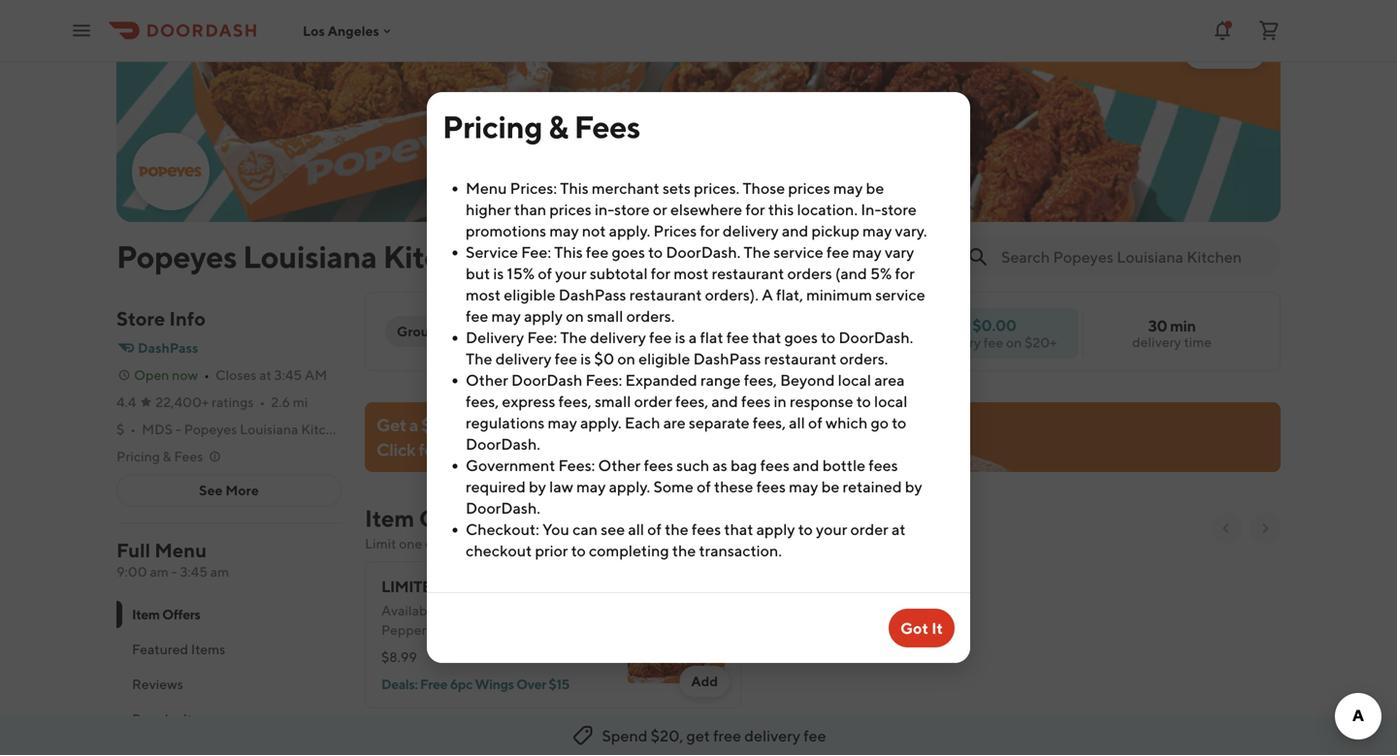 Task type: describe. For each thing, give the bounding box(es) containing it.
sets
[[663, 179, 691, 197]]

limited
[[381, 578, 443, 596]]

1 horizontal spatial local
[[874, 392, 908, 411]]

government
[[466, 456, 555, 475]]

& for pricing & fees "button"
[[163, 449, 171, 465]]

1 vertical spatial •
[[259, 394, 265, 410]]

2 horizontal spatial order
[[850, 521, 888, 539]]

store
[[116, 308, 165, 330]]

1 horizontal spatial is
[[580, 350, 591, 368]]

fees, up regulations
[[466, 392, 499, 411]]

0 vertical spatial restaurant
[[712, 264, 784, 283]]

got it button
[[889, 609, 955, 648]]

0 vertical spatial eligible
[[504, 286, 556, 304]]

0 horizontal spatial goes
[[612, 243, 645, 261]]

prices.
[[694, 179, 740, 197]]

items for featured items
[[191, 642, 225, 658]]

free
[[713, 727, 741, 746]]

0 horizontal spatial local
[[838, 371, 871, 390]]

2 am from the left
[[210, 564, 229, 580]]

0 horizontal spatial your
[[555, 264, 587, 283]]

2 horizontal spatial is
[[675, 328, 686, 347]]

notification bell image
[[1211, 19, 1234, 42]]

0 vertical spatial all
[[789, 414, 805, 432]]

0 vertical spatial fees:
[[586, 371, 622, 390]]

group
[[397, 324, 437, 340]]

1 vertical spatial the
[[672, 542, 696, 560]]

transaction.
[[699, 542, 782, 560]]

6pc
[[450, 677, 473, 693]]

may down in-
[[863, 222, 892, 240]]

law
[[549, 478, 573, 496]]

retained
[[843, 478, 902, 496]]

fees down "bag"
[[756, 478, 786, 496]]

next button of carousel image
[[1257, 521, 1273, 537]]

fees up retained
[[869, 456, 898, 475]]

on inside get a $0 delivery fee on orders $20+ at popeyes. click for terms.
[[538, 415, 558, 435]]

add
[[691, 674, 718, 690]]

pricing for pricing & fees "button"
[[116, 449, 160, 465]]

those
[[743, 179, 785, 197]]

item for item offers
[[132, 607, 160, 623]]

separate
[[689, 414, 750, 432]]

pricing & fees button
[[116, 447, 222, 467]]

in-
[[861, 200, 881, 219]]

1 vertical spatial restaurant
[[629, 286, 702, 304]]

4.4
[[116, 394, 136, 410]]

fees for pricing & fees "button"
[[174, 449, 203, 465]]

on inside $0.00 delivery fee on $20+
[[1006, 335, 1022, 351]]

fees left in
[[741, 392, 771, 411]]

2 vertical spatial and
[[793, 456, 819, 475]]

of down response
[[808, 414, 823, 432]]

fees up the transaction.
[[692, 521, 721, 539]]

0 vertical spatial 3:45
[[274, 367, 302, 383]]

which
[[826, 414, 868, 432]]

of up completing
[[647, 521, 662, 539]]

fee inside get a $0 delivery fee on orders $20+ at popeyes. click for terms.
[[510, 415, 535, 435]]

1 by from the left
[[529, 478, 546, 496]]

a inside menu prices: this merchant sets prices. those prices may be higher than prices in-store or elsewhere for this location. in-store promotions may not apply. ​​prices for delivery and pickup may vary. service fee: this fee goes to doordash. the service fee may vary but is 15% of your subtotal for most restaurant orders (and 5% for most eligible dashpass restaurant orders). a flat, minimum service fee may apply on small orders. delivery fee: the delivery fee is a flat fee that goes to doordash. the delivery fee is $0 on eligible dashpass restaurant orders. other doordash fees: expanded range fees, beyond local area fees, express fees, small order fees, and fees in response to local regulations may apply. each are separate fees, all of which go to doordash. government fees: other fees such as bag fees and bottle fees required by law may apply. some of these fees may be retained by doordash. checkout: you can see all of the fees that apply to your order at checkout prior to completing the transaction.
[[689, 328, 697, 347]]

delivery inside $0.00 delivery fee on $20+
[[932, 335, 981, 351]]

0 vertical spatial and
[[782, 222, 808, 240]]

fees, down in
[[753, 414, 786, 432]]

1 vertical spatial louisiana
[[240, 422, 298, 438]]

response
[[790, 392, 853, 411]]

get a $0 delivery fee on orders $20+ at popeyes. click for terms.
[[376, 415, 745, 460]]

$0.00
[[972, 316, 1017, 335]]

2.6
[[271, 394, 290, 410]]

doordash. down regulations
[[466, 435, 540, 454]]

vary.
[[895, 222, 927, 240]]

1 horizontal spatial other
[[598, 456, 641, 475]]

22,400+ ratings •
[[156, 394, 265, 410]]

0 vertical spatial the
[[665, 521, 689, 539]]

regulations
[[466, 414, 545, 432]]

may up 5%
[[852, 243, 882, 261]]

2 vertical spatial restaurant
[[764, 350, 837, 368]]

this
[[768, 200, 794, 219]]

elsewhere
[[670, 200, 742, 219]]

popular
[[132, 712, 180, 728]]

$20,
[[651, 727, 683, 746]]

1 vertical spatial most
[[466, 286, 501, 304]]

per
[[481, 536, 502, 552]]

higher
[[466, 200, 511, 219]]

doordash. up the checkout:
[[466, 499, 540, 518]]

los
[[303, 23, 325, 39]]

15%
[[507, 264, 535, 283]]

free
[[420, 677, 447, 693]]

$0 inside menu prices: this merchant sets prices. those prices may be higher than prices in-store or elsewhere for this location. in-store promotions may not apply. ​​prices for delivery and pickup may vary. service fee: this fee goes to doordash. the service fee may vary but is 15% of your subtotal for most restaurant orders (and 5% for most eligible dashpass restaurant orders). a flat, minimum service fee may apply on small orders. delivery fee: the delivery fee is a flat fee that goes to doordash. the delivery fee is $0 on eligible dashpass restaurant orders. other doordash fees: expanded range fees, beyond local area fees, express fees, small order fees, and fees in response to local regulations may apply. each are separate fees, all of which go to doordash. government fees: other fees such as bag fees and bottle fees required by law may apply. some of these fees may be retained by doordash. checkout: you can see all of the fees that apply to your order at checkout prior to completing the transaction.
[[594, 350, 614, 368]]

$0.00 delivery fee on $20+
[[932, 316, 1057, 351]]

1 vertical spatial service
[[875, 286, 925, 304]]

get
[[686, 727, 710, 746]]

1 horizontal spatial kitchen
[[383, 239, 493, 275]]

click
[[376, 439, 415, 460]]

1 vertical spatial kitchen
[[301, 422, 349, 438]]

2 vertical spatial apply.
[[609, 478, 650, 496]]

see
[[199, 483, 223, 499]]

1 vertical spatial prices
[[549, 200, 592, 219]]

1 horizontal spatial the
[[560, 328, 587, 347]]

full
[[116, 539, 150, 562]]

1 horizontal spatial order
[[634, 392, 672, 411]]

22,400+
[[156, 394, 209, 410]]

for down those
[[745, 200, 765, 219]]

save
[[1223, 45, 1254, 61]]

can
[[573, 521, 598, 539]]

one
[[399, 536, 422, 552]]

area
[[874, 371, 905, 390]]

1 vertical spatial this
[[554, 243, 583, 261]]

orders inside get a $0 delivery fee on orders $20+ at popeyes. click for terms.
[[561, 415, 610, 435]]

1 horizontal spatial •
[[204, 367, 210, 383]]

may left retained
[[789, 478, 818, 496]]

offers for item offers
[[162, 607, 200, 623]]

0 vertical spatial orders.
[[626, 307, 675, 326]]

for down vary
[[895, 264, 915, 283]]

0 vertical spatial louisiana
[[243, 239, 377, 275]]

0 horizontal spatial apply
[[524, 307, 563, 326]]

0 horizontal spatial dashpass
[[138, 340, 198, 356]]

full menu 9:00 am - 3:45 am
[[116, 539, 229, 580]]

than
[[514, 200, 546, 219]]

$20+ inside $0.00 delivery fee on $20+
[[1025, 335, 1057, 351]]

$
[[116, 422, 124, 438]]

go
[[871, 414, 889, 432]]

may up location.
[[833, 179, 863, 197]]

1 horizontal spatial dashpass
[[559, 286, 626, 304]]

0 vertical spatial popeyes
[[116, 239, 237, 275]]

1 vertical spatial popeyes
[[184, 422, 237, 438]]

1 horizontal spatial apply
[[756, 521, 795, 539]]

doordash
[[511, 371, 582, 390]]

at inside get a $0 delivery fee on orders $20+ at popeyes. click for terms.
[[656, 415, 672, 435]]

get
[[376, 415, 406, 435]]

for right 'subtotal'
[[651, 264, 671, 283]]

1 vertical spatial fee:
[[527, 328, 557, 347]]

checkout:
[[466, 521, 539, 539]]

1 horizontal spatial most
[[674, 264, 709, 283]]

0 vertical spatial is
[[493, 264, 504, 283]]

1 vertical spatial apply.
[[580, 414, 622, 432]]

0 vertical spatial be
[[866, 179, 884, 197]]

for down elsewhere
[[700, 222, 720, 240]]

may up 'delivery'
[[491, 307, 521, 326]]

expanded
[[625, 371, 697, 390]]

items for popular items
[[183, 712, 217, 728]]

1 vertical spatial small
[[595, 392, 631, 411]]

of right 15%
[[538, 264, 552, 283]]

order
[[440, 324, 478, 340]]

in
[[774, 392, 787, 411]]

fees right "bag"
[[760, 456, 790, 475]]

at inside menu prices: this merchant sets prices. those prices may be higher than prices in-store or elsewhere for this location. in-store promotions may not apply. ​​prices for delivery and pickup may vary. service fee: this fee goes to doordash. the service fee may vary but is 15% of your subtotal for most restaurant orders (and 5% for most eligible dashpass restaurant orders). a flat, minimum service fee may apply on small orders. delivery fee: the delivery fee is a flat fee that goes to doordash. the delivery fee is $0 on eligible dashpass restaurant orders. other doordash fees: expanded range fees, beyond local area fees, express fees, small order fees, and fees in response to local regulations may apply. each are separate fees, all of which go to doordash. government fees: other fees such as bag fees and bottle fees required by law may apply. some of these fees may be retained by doordash. checkout: you can see all of the fees that apply to your order at checkout prior to completing the transaction.
[[892, 521, 906, 539]]

terms.
[[443, 439, 491, 460]]

featured
[[132, 642, 188, 658]]

5%
[[870, 264, 892, 283]]

0 vertical spatial apply.
[[609, 222, 650, 240]]

angeles
[[328, 23, 379, 39]]

fees, up are
[[675, 392, 708, 411]]

prices:
[[510, 179, 557, 197]]

limited time 6pc wings
[[381, 578, 560, 596]]

you
[[542, 521, 569, 539]]

9:00
[[116, 564, 147, 580]]

0 horizontal spatial •
[[130, 422, 136, 438]]

$ • mds - popeyes louisiana kitchen
[[116, 422, 349, 438]]

1 store from the left
[[614, 200, 650, 219]]

deals: free 6pc wings over $15
[[381, 677, 569, 693]]

open
[[134, 367, 169, 383]]

fees, up in
[[744, 371, 777, 390]]

are
[[663, 414, 686, 432]]

express
[[502, 392, 555, 411]]

3:45 inside "full menu 9:00 am - 3:45 am"
[[180, 564, 208, 580]]

minimum
[[806, 286, 872, 304]]

it
[[932, 619, 943, 638]]

1 vertical spatial orders.
[[840, 350, 888, 368]]

pricing & fees for the pricing & fees dialog
[[442, 109, 640, 145]]

30 min delivery time
[[1132, 317, 1212, 350]]

orders inside menu prices: this merchant sets prices. those prices may be higher than prices in-store or elsewhere for this location. in-store promotions may not apply. ​​prices for delivery and pickup may vary. service fee: this fee goes to doordash. the service fee may vary but is 15% of your subtotal for most restaurant orders (and 5% for most eligible dashpass restaurant orders). a flat, minimum service fee may apply on small orders. delivery fee: the delivery fee is a flat fee that goes to doordash. the delivery fee is $0 on eligible dashpass restaurant orders. other doordash fees: expanded range fees, beyond local area fees, express fees, small order fees, and fees in response to local regulations may apply. each are separate fees, all of which go to doordash. government fees: other fees such as bag fees and bottle fees required by law may apply. some of these fees may be retained by doordash. checkout: you can see all of the fees that apply to your order at checkout prior to completing the transaction.
[[787, 264, 832, 283]]

required
[[466, 478, 526, 496]]

wings for 6pc
[[475, 677, 514, 693]]

delivery inside the '30 min delivery time'
[[1132, 334, 1181, 350]]

menu prices: this merchant sets prices. those prices may be higher than prices in-store or elsewhere for this location. in-store promotions may not apply. ​​prices for delivery and pickup may vary. service fee: this fee goes to doordash. the service fee may vary but is 15% of your subtotal for most restaurant orders (and 5% for most eligible dashpass restaurant orders). a flat, minimum service fee may apply on small orders. delivery fee: the delivery fee is a flat fee that goes to doordash. the delivery fee is $0 on eligible dashpass restaurant orders. other doordash fees: expanded range fees, beyond local area fees, express fees, small order fees, and fees in response to local regulations may apply. each are separate fees, all of which go to doordash. government fees: other fees such as bag fees and bottle fees required by law may apply. some of these fees may be retained by doordash. checkout: you can see all of the fees that apply to your order at checkout prior to completing the transaction.
[[466, 179, 927, 560]]



Task type: locate. For each thing, give the bounding box(es) containing it.
0 horizontal spatial a
[[409, 415, 418, 435]]

3:45 up item offers
[[180, 564, 208, 580]]

fees for the pricing & fees dialog
[[574, 109, 640, 145]]

​​prices
[[653, 222, 697, 240]]

0 vertical spatial items
[[191, 642, 225, 658]]

popeyes louisiana kitchen image
[[116, 18, 1281, 222], [134, 135, 208, 209]]

orders).
[[705, 286, 759, 304]]

your left 'subtotal'
[[555, 264, 587, 283]]

or
[[653, 200, 667, 219]]

$15
[[549, 677, 569, 693]]

1 vertical spatial orders
[[561, 415, 610, 435]]

0 vertical spatial -
[[175, 422, 181, 438]]

small
[[587, 307, 623, 326], [595, 392, 631, 411]]

0 horizontal spatial kitchen
[[301, 422, 349, 438]]

merchant
[[592, 179, 660, 197]]

1 vertical spatial other
[[598, 456, 641, 475]]

restaurant
[[712, 264, 784, 283], [629, 286, 702, 304], [764, 350, 837, 368]]

item offers heading
[[365, 504, 488, 535]]

over
[[516, 677, 546, 693]]

popeyes down 22,400+ ratings • on the bottom of the page
[[184, 422, 237, 438]]

store info
[[116, 308, 206, 330]]

0 vertical spatial prices
[[788, 179, 830, 197]]

menu
[[466, 179, 507, 197], [154, 539, 207, 562]]

pricing & fees inside dialog
[[442, 109, 640, 145]]

completing
[[589, 542, 669, 560]]

but
[[466, 264, 490, 283]]

and left "bottle"
[[793, 456, 819, 475]]

open menu image
[[70, 19, 93, 42]]

item
[[365, 505, 414, 533], [132, 607, 160, 623]]

am
[[150, 564, 169, 580], [210, 564, 229, 580]]

is
[[493, 264, 504, 283], [675, 328, 686, 347], [580, 350, 591, 368]]

limit
[[365, 536, 396, 552]]

such
[[676, 456, 709, 475]]

as
[[713, 456, 727, 475]]

2 horizontal spatial the
[[744, 243, 770, 261]]

fees inside "button"
[[174, 449, 203, 465]]

0 horizontal spatial 3:45
[[180, 564, 208, 580]]

2 by from the left
[[905, 478, 922, 496]]

other down each
[[598, 456, 641, 475]]

item inside item offers limit one discount per order
[[365, 505, 414, 533]]

1 horizontal spatial all
[[789, 414, 805, 432]]

item offers limit one discount per order
[[365, 505, 538, 552]]

add button
[[680, 667, 730, 698]]

at right closes
[[259, 367, 272, 383]]

$20+ inside get a $0 delivery fee on orders $20+ at popeyes. click for terms.
[[613, 415, 653, 435]]

for right click on the left bottom of page
[[419, 439, 440, 460]]

mds
[[142, 422, 173, 438]]

• closes at 3:45 am
[[204, 367, 327, 383]]

0 vertical spatial offers
[[419, 505, 488, 533]]

menu inside menu prices: this merchant sets prices. those prices may be higher than prices in-store or elsewhere for this location. in-store promotions may not apply. ​​prices for delivery and pickup may vary. service fee: this fee goes to doordash. the service fee may vary but is 15% of your subtotal for most restaurant orders (and 5% for most eligible dashpass restaurant orders). a flat, minimum service fee may apply on small orders. delivery fee: the delivery fee is a flat fee that goes to doordash. the delivery fee is $0 on eligible dashpass restaurant orders. other doordash fees: expanded range fees, beyond local area fees, express fees, small order fees, and fees in response to local regulations may apply. each are separate fees, all of which go to doordash. government fees: other fees such as bag fees and bottle fees required by law may apply. some of these fees may be retained by doordash. checkout: you can see all of the fees that apply to your order at checkout prior to completing the transaction.
[[466, 179, 507, 197]]

is up doordash
[[580, 350, 591, 368]]

0 horizontal spatial eligible
[[504, 286, 556, 304]]

1 vertical spatial all
[[628, 521, 644, 539]]

0 vertical spatial pricing
[[442, 109, 542, 145]]

popeyes louisiana kitchen
[[116, 239, 493, 275]]

by right retained
[[905, 478, 922, 496]]

1 vertical spatial that
[[724, 521, 753, 539]]

delivery inside get a $0 delivery fee on orders $20+ at popeyes. click for terms.
[[446, 415, 507, 435]]

the right completing
[[672, 542, 696, 560]]

0 horizontal spatial &
[[163, 449, 171, 465]]

0 horizontal spatial orders.
[[626, 307, 675, 326]]

orders
[[787, 264, 832, 283], [561, 415, 610, 435]]

may
[[833, 179, 863, 197], [549, 222, 579, 240], [863, 222, 892, 240], [852, 243, 882, 261], [491, 307, 521, 326], [548, 414, 577, 432], [576, 478, 606, 496], [789, 478, 818, 496]]

subtotal
[[590, 264, 648, 283]]

service down pickup
[[774, 243, 823, 261]]

6pc
[[486, 578, 513, 596]]

0 vertical spatial fee:
[[521, 243, 551, 261]]

1 vertical spatial goes
[[784, 328, 818, 347]]

los angeles
[[303, 23, 379, 39]]

1 vertical spatial 3:45
[[180, 564, 208, 580]]

restaurant down 'subtotal'
[[629, 286, 702, 304]]

1 vertical spatial $0
[[421, 415, 443, 435]]

pricing
[[442, 109, 542, 145], [116, 449, 160, 465]]

your
[[555, 264, 587, 283], [816, 521, 847, 539]]

0 vertical spatial local
[[838, 371, 871, 390]]

fees
[[741, 392, 771, 411], [644, 456, 673, 475], [760, 456, 790, 475], [869, 456, 898, 475], [756, 478, 786, 496], [692, 521, 721, 539]]

0 horizontal spatial most
[[466, 286, 501, 304]]

& inside dialog
[[548, 109, 568, 145]]

0 horizontal spatial at
[[259, 367, 272, 383]]

apply.
[[609, 222, 650, 240], [580, 414, 622, 432], [609, 478, 650, 496]]

ratings
[[212, 394, 254, 410]]

1 vertical spatial eligible
[[639, 350, 690, 368]]

offers for item offers limit one discount per order
[[419, 505, 488, 533]]

min
[[1170, 317, 1196, 335]]

1 horizontal spatial offers
[[419, 505, 488, 533]]

dashpass up range
[[693, 350, 761, 368]]

1 vertical spatial pricing
[[116, 449, 160, 465]]

0 horizontal spatial am
[[150, 564, 169, 580]]

this right prices:
[[560, 179, 589, 197]]

checkout
[[466, 542, 532, 560]]

0 vertical spatial service
[[774, 243, 823, 261]]

1 vertical spatial the
[[560, 328, 587, 347]]

popeyes up info
[[116, 239, 237, 275]]

apply. down in-
[[609, 222, 650, 240]]

1 horizontal spatial store
[[881, 200, 917, 219]]

0 vertical spatial menu
[[466, 179, 507, 197]]

& up prices:
[[548, 109, 568, 145]]

1 vertical spatial your
[[816, 521, 847, 539]]

that down a
[[752, 328, 781, 347]]

pricing & fees down mds on the bottom left of page
[[116, 449, 203, 465]]

1 horizontal spatial at
[[656, 415, 672, 435]]

by left law
[[529, 478, 546, 496]]

is left flat
[[675, 328, 686, 347]]

fee: up 15%
[[521, 243, 551, 261]]

and
[[782, 222, 808, 240], [712, 392, 738, 411], [793, 456, 819, 475]]

store
[[614, 200, 650, 219], [881, 200, 917, 219]]

2 store from the left
[[881, 200, 917, 219]]

fees
[[574, 109, 640, 145], [174, 449, 203, 465]]

all down response
[[789, 414, 805, 432]]

$0 right get on the bottom left of page
[[421, 415, 443, 435]]

goes up beyond
[[784, 328, 818, 347]]

am
[[305, 367, 327, 383]]

0 horizontal spatial be
[[821, 478, 840, 496]]

1 vertical spatial and
[[712, 392, 738, 411]]

flat
[[700, 328, 723, 347]]

fees up see
[[174, 449, 203, 465]]

1 horizontal spatial item
[[365, 505, 414, 533]]

pricing & fees dialog
[[427, 92, 970, 664]]

may right law
[[576, 478, 606, 496]]

& down mds on the bottom left of page
[[163, 449, 171, 465]]

offers inside item offers limit one discount per order
[[419, 505, 488, 533]]

• right $
[[130, 422, 136, 438]]

2 horizontal spatial •
[[259, 394, 265, 410]]

be up in-
[[866, 179, 884, 197]]

1 horizontal spatial &
[[548, 109, 568, 145]]

0 horizontal spatial $0
[[421, 415, 443, 435]]

featured items button
[[116, 633, 342, 668]]

the up a
[[744, 243, 770, 261]]

most down ​​prices
[[674, 264, 709, 283]]

1 horizontal spatial $0
[[594, 350, 614, 368]]

a inside get a $0 delivery fee on orders $20+ at popeyes. click for terms.
[[409, 415, 418, 435]]

dashpass down 'subtotal'
[[559, 286, 626, 304]]

doordash.
[[666, 243, 741, 261], [839, 328, 913, 347], [466, 435, 540, 454], [466, 499, 540, 518]]

and down range
[[712, 392, 738, 411]]

1 horizontal spatial prices
[[788, 179, 830, 197]]

0 vertical spatial $0
[[594, 350, 614, 368]]

at
[[259, 367, 272, 383], [656, 415, 672, 435], [892, 521, 906, 539]]

2 vertical spatial is
[[580, 350, 591, 368]]

- inside "full menu 9:00 am - 3:45 am"
[[171, 564, 177, 580]]

for
[[745, 200, 765, 219], [700, 222, 720, 240], [651, 264, 671, 283], [895, 264, 915, 283], [419, 439, 440, 460]]

fees:
[[586, 371, 622, 390], [558, 456, 595, 475]]

open now
[[134, 367, 198, 383]]

0 horizontal spatial fees
[[174, 449, 203, 465]]

spend $20, get free delivery fee
[[602, 727, 826, 746]]

discount
[[425, 536, 479, 552]]

1 horizontal spatial goes
[[784, 328, 818, 347]]

spend
[[602, 727, 648, 746]]

previous button of carousel image
[[1219, 521, 1234, 537]]

apply up the transaction.
[[756, 521, 795, 539]]

3:45
[[274, 367, 302, 383], [180, 564, 208, 580]]

0 items, open order cart image
[[1257, 19, 1281, 42]]

time
[[446, 578, 483, 596]]

2 horizontal spatial at
[[892, 521, 906, 539]]

your down retained
[[816, 521, 847, 539]]

fees up some
[[644, 456, 673, 475]]

wings for 6pc
[[515, 578, 560, 596]]

orders. down 'subtotal'
[[626, 307, 675, 326]]

$20+ right $0.00
[[1025, 335, 1057, 351]]

0 vertical spatial other
[[466, 371, 508, 390]]

0 vertical spatial pricing & fees
[[442, 109, 640, 145]]

orders up flat,
[[787, 264, 832, 283]]

• right now
[[204, 367, 210, 383]]

1 vertical spatial menu
[[154, 539, 207, 562]]

pricing & fees inside "button"
[[116, 449, 203, 465]]

0 horizontal spatial item
[[132, 607, 160, 623]]

1 horizontal spatial orders.
[[840, 350, 888, 368]]

pricing inside "button"
[[116, 449, 160, 465]]

menu up higher
[[466, 179, 507, 197]]

kitchen down the mi
[[301, 422, 349, 438]]

bottle
[[823, 456, 866, 475]]

the
[[665, 521, 689, 539], [672, 542, 696, 560]]

Item Search search field
[[1001, 246, 1265, 268]]

goes
[[612, 243, 645, 261], [784, 328, 818, 347]]

this down not
[[554, 243, 583, 261]]

store down 'merchant'
[[614, 200, 650, 219]]

0 horizontal spatial is
[[493, 264, 504, 283]]

fees: up law
[[558, 456, 595, 475]]

all up completing
[[628, 521, 644, 539]]

menu inside "full menu 9:00 am - 3:45 am"
[[154, 539, 207, 562]]

popular items button
[[116, 702, 342, 737]]

prices up not
[[549, 200, 592, 219]]

1 vertical spatial fees:
[[558, 456, 595, 475]]

- right 9:00
[[171, 564, 177, 580]]

0 vertical spatial &
[[548, 109, 568, 145]]

items inside button
[[183, 712, 217, 728]]

at down expanded
[[656, 415, 672, 435]]

0 vertical spatial wings
[[515, 578, 560, 596]]

pricing up prices:
[[442, 109, 542, 145]]

store up vary.
[[881, 200, 917, 219]]

pricing & fees for pricing & fees "button"
[[116, 449, 203, 465]]

0 vertical spatial small
[[587, 307, 623, 326]]

1 am from the left
[[150, 564, 169, 580]]

most down but at the top
[[466, 286, 501, 304]]

1 horizontal spatial service
[[875, 286, 925, 304]]

for inside get a $0 delivery fee on orders $20+ at popeyes. click for terms.
[[419, 439, 440, 460]]

now
[[172, 367, 198, 383]]

got
[[900, 619, 928, 638]]

0 vertical spatial that
[[752, 328, 781, 347]]

am right 9:00
[[150, 564, 169, 580]]

1 horizontal spatial pricing & fees
[[442, 109, 640, 145]]

0 horizontal spatial all
[[628, 521, 644, 539]]

0 horizontal spatial offers
[[162, 607, 200, 623]]

order inside item offers limit one discount per order
[[505, 536, 538, 552]]

kitchen down higher
[[383, 239, 493, 275]]

at down retained
[[892, 521, 906, 539]]

fees, down doordash
[[558, 392, 592, 411]]

- right mds on the bottom left of page
[[175, 422, 181, 438]]

0 vertical spatial $20+
[[1025, 335, 1057, 351]]

fee inside $0.00 delivery fee on $20+
[[984, 335, 1003, 351]]

0 vertical spatial a
[[689, 328, 697, 347]]

1 horizontal spatial your
[[816, 521, 847, 539]]

order down expanded
[[634, 392, 672, 411]]

$8.99
[[381, 650, 417, 666]]

restaurant up beyond
[[764, 350, 837, 368]]

pricing for the pricing & fees dialog
[[442, 109, 542, 145]]

may left not
[[549, 222, 579, 240]]

item offers
[[132, 607, 200, 623]]

0 vertical spatial fees
[[574, 109, 640, 145]]

of
[[538, 264, 552, 283], [808, 414, 823, 432], [697, 478, 711, 496], [647, 521, 662, 539]]

1 horizontal spatial eligible
[[639, 350, 690, 368]]

order right per
[[505, 536, 538, 552]]

be down "bottle"
[[821, 478, 840, 496]]

prior
[[535, 542, 568, 560]]

dashpass up open now
[[138, 340, 198, 356]]

may down "express"
[[548, 414, 577, 432]]

all
[[789, 414, 805, 432], [628, 521, 644, 539]]

3:45 up 2.6 mi
[[274, 367, 302, 383]]

that up the transaction.
[[724, 521, 753, 539]]

eligible down 15%
[[504, 286, 556, 304]]

los angeles button
[[303, 23, 395, 39]]

0 vertical spatial orders
[[787, 264, 832, 283]]

these
[[714, 478, 753, 496]]

small up each
[[595, 392, 631, 411]]

orders. up area
[[840, 350, 888, 368]]

items inside button
[[191, 642, 225, 658]]

orders.
[[626, 307, 675, 326], [840, 350, 888, 368]]

by
[[529, 478, 546, 496], [905, 478, 922, 496]]

doordash. up area
[[839, 328, 913, 347]]

prices up location.
[[788, 179, 830, 197]]

apply. left some
[[609, 478, 650, 496]]

0 vertical spatial the
[[744, 243, 770, 261]]

menu right full
[[154, 539, 207, 562]]

$0 down 'subtotal'
[[594, 350, 614, 368]]

popular items
[[132, 712, 217, 728]]

1 horizontal spatial menu
[[466, 179, 507, 197]]

& inside "button"
[[163, 449, 171, 465]]

on
[[566, 307, 584, 326], [1006, 335, 1022, 351], [617, 350, 635, 368], [538, 415, 558, 435]]

featured items
[[132, 642, 225, 658]]

doordash. down ​​prices
[[666, 243, 741, 261]]

delivery
[[466, 328, 524, 347]]

beyond
[[780, 371, 835, 390]]

wings right 6pc on the bottom left
[[475, 677, 514, 693]]

1 vertical spatial wings
[[475, 677, 514, 693]]

fee
[[586, 243, 609, 261], [827, 243, 849, 261], [466, 307, 488, 326], [649, 328, 672, 347], [726, 328, 749, 347], [984, 335, 1003, 351], [555, 350, 577, 368], [510, 415, 535, 435], [804, 727, 826, 746]]

local left area
[[838, 371, 871, 390]]

got it
[[900, 619, 943, 638]]

1 horizontal spatial by
[[905, 478, 922, 496]]

item up featured
[[132, 607, 160, 623]]

pricing inside dialog
[[442, 109, 542, 145]]

pricing & fees up prices:
[[442, 109, 640, 145]]

each
[[625, 414, 660, 432]]

0 horizontal spatial menu
[[154, 539, 207, 562]]

the down some
[[665, 521, 689, 539]]

apply. left each
[[580, 414, 622, 432]]

0 vertical spatial this
[[560, 179, 589, 197]]

0 vertical spatial at
[[259, 367, 272, 383]]

mi
[[293, 394, 308, 410]]

fees inside dialog
[[574, 109, 640, 145]]

• left 2.6
[[259, 394, 265, 410]]

am up featured items button
[[210, 564, 229, 580]]

0 horizontal spatial other
[[466, 371, 508, 390]]

2 horizontal spatial dashpass
[[693, 350, 761, 368]]

$0 inside get a $0 delivery fee on orders $20+ at popeyes. click for terms.
[[421, 415, 443, 435]]

order down retained
[[850, 521, 888, 539]]

& for the pricing & fees dialog
[[548, 109, 568, 145]]

a
[[762, 286, 773, 304]]

goes up 'subtotal'
[[612, 243, 645, 261]]

of down such
[[697, 478, 711, 496]]

item for item offers limit one discount per order
[[365, 505, 414, 533]]

1 vertical spatial apply
[[756, 521, 795, 539]]

0 horizontal spatial the
[[466, 350, 492, 368]]

fee:
[[521, 243, 551, 261], [527, 328, 557, 347]]



Task type: vqa. For each thing, say whether or not it's contained in the screenshot.
by
yes



